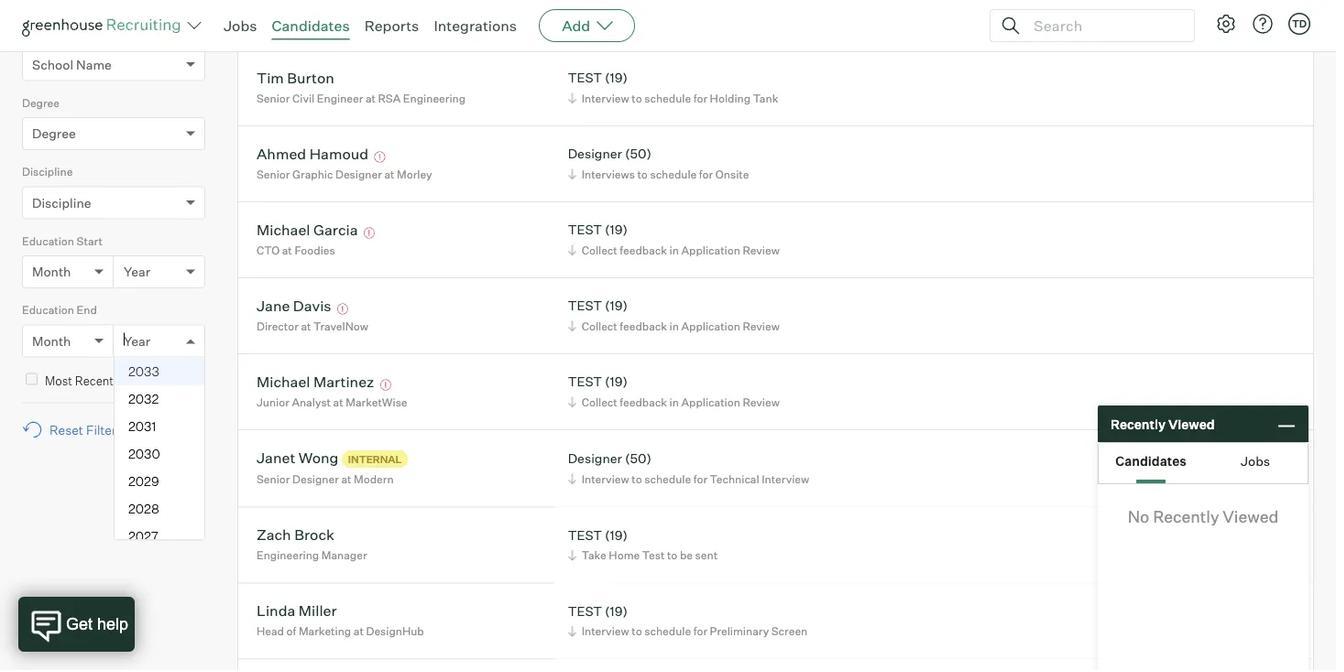 Task type: locate. For each thing, give the bounding box(es) containing it.
2 collect from the top
[[582, 320, 617, 333]]

interview
[[582, 15, 629, 29], [582, 91, 629, 105], [582, 472, 629, 486], [762, 472, 809, 486], [582, 625, 629, 639]]

0 vertical spatial in
[[670, 243, 679, 257]]

1 vertical spatial collect
[[582, 320, 617, 333]]

0 vertical spatial school
[[22, 27, 57, 40]]

2 vertical spatial review
[[743, 396, 780, 409]]

2 vertical spatial application
[[681, 396, 740, 409]]

2 test (19) collect feedback in application review from the top
[[568, 298, 780, 333]]

1 vertical spatial in
[[670, 320, 679, 333]]

2 vertical spatial engineering
[[257, 549, 319, 563]]

2 month from the top
[[32, 333, 71, 349]]

engineer down burton
[[317, 91, 363, 105]]

year
[[124, 264, 150, 280], [124, 333, 150, 349]]

at right 'marketing'
[[354, 625, 364, 639]]

jobs
[[224, 16, 257, 35], [1241, 454, 1270, 470]]

martinez
[[313, 373, 374, 391]]

schedule for designer (50) interview to schedule for technical interview
[[644, 472, 691, 486]]

schedule inside designer (50) interview to schedule for technical interview
[[644, 472, 691, 486]]

(19) inside test (19) take home test to be sent
[[605, 528, 628, 544]]

application for michael garcia
[[681, 243, 740, 257]]

0 vertical spatial viewed
[[1168, 416, 1215, 432]]

month
[[32, 264, 71, 280], [32, 333, 71, 349]]

michael for michael martinez
[[257, 373, 310, 391]]

degree
[[22, 96, 60, 110], [32, 126, 76, 142]]

linda
[[257, 602, 295, 621]]

schedule left onsite
[[650, 167, 697, 181]]

2 (19) from the top
[[605, 222, 628, 238]]

education
[[22, 234, 74, 248], [22, 303, 74, 317], [116, 374, 172, 388]]

senior down tim
[[257, 91, 290, 105]]

0 vertical spatial test (19) collect feedback in application review
[[568, 222, 780, 257]]

1 in from the top
[[670, 243, 679, 257]]

2032
[[128, 391, 159, 407]]

2 civil from the top
[[292, 91, 315, 105]]

2029 option
[[115, 468, 204, 495]]

1 vertical spatial review
[[743, 320, 780, 333]]

0 vertical spatial collect feedback in application review link
[[565, 242, 784, 259]]

1 feedback from the top
[[620, 243, 667, 257]]

holding
[[710, 15, 751, 29], [710, 91, 751, 105]]

2 vertical spatial test (19) collect feedback in application review
[[568, 374, 780, 409]]

holding inside "test (19) interview to schedule for holding tank"
[[710, 91, 751, 105]]

1 vertical spatial michael
[[257, 373, 310, 391]]

at up the ahmed hamoud has been in onsite for more than 21 days image
[[366, 91, 376, 105]]

designhub
[[366, 625, 424, 639]]

year down discipline element at top left
[[124, 264, 150, 280]]

for inside "test (19) interview to schedule for holding tank"
[[693, 91, 707, 105]]

collect for michael garcia
[[582, 243, 617, 257]]

senior down ahmed
[[257, 167, 290, 181]]

candidates down recently viewed
[[1115, 454, 1186, 470]]

in for jane davis
[[670, 320, 679, 333]]

no
[[1128, 507, 1149, 527]]

5 (19) from the top
[[605, 528, 628, 544]]

(50) inside the designer (50) interviews to schedule for onsite
[[625, 146, 651, 162]]

interviews to schedule for onsite link
[[565, 166, 754, 183]]

1 collect from the top
[[582, 243, 617, 257]]

0 vertical spatial holding
[[710, 15, 751, 29]]

for left technical
[[693, 472, 707, 486]]

1 vertical spatial engineering
[[403, 91, 466, 105]]

test inside "test (19) interview to schedule for holding tank"
[[568, 70, 602, 86]]

1 vertical spatial rsa
[[378, 91, 401, 105]]

1 vertical spatial school
[[32, 57, 73, 73]]

to up the designer (50) interviews to schedule for onsite
[[632, 91, 642, 105]]

1 (19) from the top
[[605, 70, 628, 86]]

0 vertical spatial application
[[681, 243, 740, 257]]

education up 2032
[[116, 374, 172, 388]]

to inside test (19) interview to schedule for preliminary screen
[[632, 625, 642, 639]]

5 test from the top
[[568, 528, 602, 544]]

(19) for director at travelnow
[[605, 298, 628, 314]]

2 review from the top
[[743, 320, 780, 333]]

1 collect feedback in application review link from the top
[[565, 242, 784, 259]]

(19) for cto at foodies
[[605, 222, 628, 238]]

1 vertical spatial viewed
[[1223, 507, 1279, 527]]

6 test from the top
[[568, 604, 602, 620]]

holding up onsite
[[710, 91, 751, 105]]

for inside test (19) interview to schedule for preliminary screen
[[693, 625, 707, 639]]

civil down tim burton link
[[292, 91, 315, 105]]

month for start
[[32, 264, 71, 280]]

cto
[[257, 243, 280, 257]]

1 holding from the top
[[710, 15, 751, 29]]

to for test (19) interview to schedule for holding tank
[[632, 91, 642, 105]]

2 rsa from the top
[[378, 91, 401, 105]]

1 vertical spatial recently
[[1153, 507, 1219, 527]]

1 year from the top
[[124, 264, 150, 280]]

candidates inside tab list
[[1115, 454, 1186, 470]]

add
[[562, 16, 590, 35]]

1 test (19) collect feedback in application review from the top
[[568, 222, 780, 257]]

engineer
[[317, 15, 363, 29], [317, 91, 363, 105]]

michael inside "link"
[[257, 221, 310, 239]]

1 vertical spatial test (19) collect feedback in application review
[[568, 298, 780, 333]]

name
[[60, 27, 90, 40], [76, 57, 112, 73]]

onsite
[[715, 167, 749, 181]]

0 vertical spatial review
[[743, 243, 780, 257]]

engineering inside tim burton senior civil engineer at rsa engineering
[[403, 91, 466, 105]]

to left the be
[[667, 549, 677, 563]]

test inside test (19) interview to schedule for preliminary screen
[[568, 604, 602, 620]]

to down take home test to be sent link
[[632, 625, 642, 639]]

1 application from the top
[[681, 243, 740, 257]]

engineering
[[403, 15, 466, 29], [403, 91, 466, 105], [257, 549, 319, 563]]

senior
[[257, 15, 290, 29], [257, 91, 290, 105], [257, 167, 290, 181], [257, 473, 290, 487]]

2 collect feedback in application review link from the top
[[565, 318, 784, 335]]

0 vertical spatial discipline
[[22, 165, 73, 179]]

for left onsite
[[699, 167, 713, 181]]

1 (50) from the top
[[625, 146, 651, 162]]

1 senior from the top
[[257, 15, 290, 29]]

degree down school name element
[[22, 96, 60, 110]]

interview to schedule for preliminary screen link
[[565, 623, 812, 641]]

for inside the designer (50) interviews to schedule for onsite
[[699, 167, 713, 181]]

month down education start
[[32, 264, 71, 280]]

0 vertical spatial (50)
[[625, 146, 651, 162]]

candidates
[[272, 16, 350, 35], [1115, 454, 1186, 470]]

2 vertical spatial feedback
[[620, 396, 667, 409]]

designer (50) interviews to schedule for onsite
[[568, 146, 749, 181]]

0 vertical spatial jobs
[[224, 16, 257, 35]]

2 holding from the top
[[710, 91, 751, 105]]

jobs up tim
[[224, 16, 257, 35]]

school name
[[22, 27, 90, 40], [32, 57, 112, 73]]

2027 option
[[115, 523, 204, 550]]

1 vertical spatial application
[[681, 320, 740, 333]]

feedback
[[620, 243, 667, 257], [620, 320, 667, 333], [620, 396, 667, 409]]

graphic
[[292, 167, 333, 181]]

for left preliminary
[[693, 625, 707, 639]]

3 review from the top
[[743, 396, 780, 409]]

test inside test (19) take home test to be sent
[[568, 528, 602, 544]]

school name element
[[22, 25, 205, 94]]

0 vertical spatial name
[[60, 27, 90, 40]]

schedule
[[644, 15, 691, 29], [644, 91, 691, 105], [650, 167, 697, 181], [644, 472, 691, 486], [644, 625, 691, 639]]

2 vertical spatial collect
[[582, 396, 617, 409]]

test
[[568, 70, 602, 86], [568, 222, 602, 238], [568, 298, 602, 314], [568, 374, 602, 390], [568, 528, 602, 544], [568, 604, 602, 620]]

1 test from the top
[[568, 70, 602, 86]]

candidates up burton
[[272, 16, 350, 35]]

1 horizontal spatial viewed
[[1223, 507, 1279, 527]]

designer
[[568, 146, 622, 162], [335, 167, 382, 181], [568, 451, 622, 467], [292, 473, 339, 487]]

at
[[366, 15, 376, 29], [366, 91, 376, 105], [384, 167, 394, 181], [282, 243, 292, 257], [301, 320, 311, 333], [333, 396, 343, 409], [341, 473, 351, 487], [354, 625, 364, 639]]

michael up cto at foodies
[[257, 221, 310, 239]]

0 horizontal spatial viewed
[[1168, 416, 1215, 432]]

to up test (19) take home test to be sent
[[632, 472, 642, 486]]

michael
[[257, 221, 310, 239], [257, 373, 310, 391]]

interview to schedule for holding tank link up the designer (50) interviews to schedule for onsite
[[565, 90, 783, 107]]

1 horizontal spatial jobs
[[1241, 454, 1270, 470]]

month for end
[[32, 333, 71, 349]]

education for education start
[[22, 234, 74, 248]]

in
[[670, 243, 679, 257], [670, 320, 679, 333], [670, 396, 679, 409]]

Search text field
[[1029, 12, 1178, 39]]

None field
[[124, 326, 128, 357]]

for
[[693, 15, 707, 29], [693, 91, 707, 105], [699, 167, 713, 181], [693, 472, 707, 486], [693, 625, 707, 639]]

0 vertical spatial engineering
[[403, 15, 466, 29]]

2 senior from the top
[[257, 91, 290, 105]]

rsa up tim burton senior civil engineer at rsa engineering
[[378, 15, 401, 29]]

interview to schedule for holding tank
[[582, 15, 778, 29]]

to inside the designer (50) interviews to schedule for onsite
[[637, 167, 648, 181]]

rsa inside tim burton senior civil engineer at rsa engineering
[[378, 91, 401, 105]]

1 vertical spatial month
[[32, 333, 71, 349]]

brock
[[294, 526, 334, 544]]

month down education end
[[32, 333, 71, 349]]

engineer left the reports link
[[317, 15, 363, 29]]

for for test (19) interview to schedule for preliminary screen
[[693, 625, 707, 639]]

feedback for michael garcia
[[620, 243, 667, 257]]

0 vertical spatial engineer
[[317, 15, 363, 29]]

designer inside designer (50) interview to schedule for technical interview
[[568, 451, 622, 467]]

0 vertical spatial education
[[22, 234, 74, 248]]

at right candidates link
[[366, 15, 376, 29]]

1 vertical spatial civil
[[292, 91, 315, 105]]

analyst
[[292, 396, 331, 409]]

0 vertical spatial michael
[[257, 221, 310, 239]]

add button
[[539, 9, 635, 42]]

schedule up "test (19) interview to schedule for holding tank"
[[644, 15, 691, 29]]

jobs up no recently viewed
[[1241, 454, 1270, 470]]

(19)
[[605, 70, 628, 86], [605, 222, 628, 238], [605, 298, 628, 314], [605, 374, 628, 390], [605, 528, 628, 544], [605, 604, 628, 620]]

1 vertical spatial jobs
[[1241, 454, 1270, 470]]

to right interviews
[[637, 167, 648, 181]]

year up 2033
[[124, 333, 150, 349]]

(19) inside test (19) interview to schedule for preliminary screen
[[605, 604, 628, 620]]

2033 option
[[115, 358, 204, 386]]

interview for designer (50) interview to schedule for technical interview
[[582, 472, 629, 486]]

0 vertical spatial civil
[[292, 15, 315, 29]]

interview for test (19) interview to schedule for preliminary screen
[[582, 625, 629, 639]]

(19) inside "test (19) interview to schedule for holding tank"
[[605, 70, 628, 86]]

2 michael from the top
[[257, 373, 310, 391]]

0 vertical spatial tank
[[753, 15, 778, 29]]

1 vertical spatial feedback
[[620, 320, 667, 333]]

3 senior from the top
[[257, 167, 290, 181]]

1 vertical spatial holding
[[710, 91, 751, 105]]

tim burton senior civil engineer at rsa engineering
[[257, 68, 466, 105]]

senior inside tim burton senior civil engineer at rsa engineering
[[257, 91, 290, 105]]

to inside designer (50) interview to schedule for technical interview
[[632, 472, 642, 486]]

schedule inside the designer (50) interviews to schedule for onsite
[[650, 167, 697, 181]]

to inside "test (19) interview to schedule for holding tank"
[[632, 91, 642, 105]]

2 vertical spatial collect feedback in application review link
[[565, 394, 784, 411]]

0 vertical spatial candidates
[[272, 16, 350, 35]]

4 test from the top
[[568, 374, 602, 390]]

0 vertical spatial feedback
[[620, 243, 667, 257]]

3 test from the top
[[568, 298, 602, 314]]

designer (50) interview to schedule for technical interview
[[568, 451, 809, 486]]

jobs inside tab list
[[1241, 454, 1270, 470]]

for for designer (50) interview to schedule for technical interview
[[693, 472, 707, 486]]

1 vertical spatial year
[[124, 333, 150, 349]]

1 vertical spatial collect feedback in application review link
[[565, 318, 784, 335]]

0 vertical spatial degree
[[22, 96, 60, 110]]

end
[[77, 303, 97, 317]]

0 vertical spatial year
[[124, 264, 150, 280]]

for up the designer (50) interviews to schedule for onsite
[[693, 91, 707, 105]]

tab list
[[1099, 444, 1308, 484]]

1 horizontal spatial candidates
[[1115, 454, 1186, 470]]

senior up tim
[[257, 15, 290, 29]]

test (19) collect feedback in application review for michael garcia
[[568, 222, 780, 257]]

0 vertical spatial interview to schedule for holding tank link
[[565, 13, 783, 31]]

schedule left technical
[[644, 472, 691, 486]]

(50) up 'interviews to schedule for onsite' link
[[625, 146, 651, 162]]

tab list containing candidates
[[1099, 444, 1308, 484]]

junior analyst at marketwise
[[257, 396, 407, 409]]

at inside linda miller head of marketing at designhub
[[354, 625, 364, 639]]

jane davis link
[[257, 297, 331, 318]]

4 senior from the top
[[257, 473, 290, 487]]

school
[[22, 27, 57, 40], [32, 57, 73, 73]]

1 vertical spatial candidates
[[1115, 454, 1186, 470]]

michael for michael garcia
[[257, 221, 310, 239]]

senior designer at modern
[[257, 473, 394, 487]]

civil inside tim burton senior civil engineer at rsa engineering
[[292, 91, 315, 105]]

senior for senior designer at modern
[[257, 473, 290, 487]]

review for jane davis
[[743, 320, 780, 333]]

for inside designer (50) interview to schedule for technical interview
[[693, 472, 707, 486]]

civil up burton
[[292, 15, 315, 29]]

list box
[[115, 358, 204, 550]]

to for designer (50) interviews to schedule for onsite
[[637, 167, 648, 181]]

(50)
[[625, 146, 651, 162], [625, 451, 651, 467]]

0 vertical spatial month
[[32, 264, 71, 280]]

schedule inside test (19) interview to schedule for preliminary screen
[[644, 625, 691, 639]]

2 feedback from the top
[[620, 320, 667, 333]]

2 interview to schedule for holding tank link from the top
[[565, 90, 783, 107]]

michael up junior
[[257, 373, 310, 391]]

2 tank from the top
[[753, 91, 778, 105]]

1 vertical spatial tank
[[753, 91, 778, 105]]

to right add
[[632, 15, 642, 29]]

1 michael from the top
[[257, 221, 310, 239]]

0 horizontal spatial candidates
[[272, 16, 350, 35]]

collect
[[582, 243, 617, 257], [582, 320, 617, 333], [582, 396, 617, 409]]

reset filters button
[[22, 413, 132, 447]]

0 vertical spatial rsa
[[378, 15, 401, 29]]

schedule inside "test (19) interview to schedule for holding tank"
[[644, 91, 691, 105]]

interview inside test (19) interview to schedule for preliminary screen
[[582, 625, 629, 639]]

3 (19) from the top
[[605, 298, 628, 314]]

senior civil engineer at rsa engineering
[[257, 15, 466, 29]]

for for designer (50) interviews to schedule for onsite
[[699, 167, 713, 181]]

2 in from the top
[[670, 320, 679, 333]]

to
[[632, 15, 642, 29], [632, 91, 642, 105], [637, 167, 648, 181], [632, 472, 642, 486], [667, 549, 677, 563], [632, 625, 642, 639]]

degree up discipline element at top left
[[32, 126, 76, 142]]

holding up "test (19) interview to schedule for holding tank"
[[710, 15, 751, 29]]

discipline element
[[22, 163, 205, 232]]

(50) up "interview to schedule for technical interview" 'link'
[[625, 451, 651, 467]]

0 vertical spatial collect
[[582, 243, 617, 257]]

2 test from the top
[[568, 222, 602, 238]]

td button
[[1288, 13, 1310, 35]]

recently
[[1111, 416, 1166, 432], [1153, 507, 1219, 527]]

tank inside "test (19) interview to schedule for holding tank"
[[753, 91, 778, 105]]

2 application from the top
[[681, 320, 740, 333]]

test for head of marketing at designhub
[[568, 604, 602, 620]]

2 (50) from the top
[[625, 451, 651, 467]]

3 collect feedback in application review link from the top
[[565, 394, 784, 411]]

education start
[[22, 234, 102, 248]]

test (19) collect feedback in application review
[[568, 222, 780, 257], [568, 298, 780, 333], [568, 374, 780, 409]]

1 review from the top
[[743, 243, 780, 257]]

1 vertical spatial discipline
[[32, 195, 91, 211]]

test for cto at foodies
[[568, 222, 602, 238]]

3 test (19) collect feedback in application review from the top
[[568, 374, 780, 409]]

schedule up the designer (50) interviews to schedule for onsite
[[644, 91, 691, 105]]

2 engineer from the top
[[317, 91, 363, 105]]

manager
[[321, 549, 367, 563]]

schedule left preliminary
[[644, 625, 691, 639]]

interview inside "test (19) interview to schedule for holding tank"
[[582, 91, 629, 105]]

education left end
[[22, 303, 74, 317]]

6 (19) from the top
[[605, 604, 628, 620]]

(50) inside designer (50) interview to schedule for technical interview
[[625, 451, 651, 467]]

1 vertical spatial school name
[[32, 57, 112, 73]]

interview to schedule for holding tank link
[[565, 13, 783, 31], [565, 90, 783, 107]]

2028 option
[[115, 495, 204, 523]]

1 vertical spatial (50)
[[625, 451, 651, 467]]

2 vertical spatial in
[[670, 396, 679, 409]]

1 month from the top
[[32, 264, 71, 280]]

(19) for engineering manager
[[605, 528, 628, 544]]

rsa up the ahmed hamoud has been in onsite for more than 21 days image
[[378, 91, 401, 105]]

zach brock link
[[257, 526, 334, 547]]

1 vertical spatial engineer
[[317, 91, 363, 105]]

1 vertical spatial education
[[22, 303, 74, 317]]

interview to schedule for holding tank link up "test (19) interview to schedule for holding tank"
[[565, 13, 783, 31]]

senior down janet
[[257, 473, 290, 487]]

at down davis
[[301, 320, 311, 333]]

1 vertical spatial interview to schedule for holding tank link
[[565, 90, 783, 107]]

education left start
[[22, 234, 74, 248]]

2 year from the top
[[124, 333, 150, 349]]

1 tank from the top
[[753, 15, 778, 29]]

2029
[[128, 473, 159, 490]]

rsa
[[378, 15, 401, 29], [378, 91, 401, 105]]



Task type: vqa. For each thing, say whether or not it's contained in the screenshot.
topmost 'Tim Burton Senior Civil Engineer at RSA Engineering'
no



Task type: describe. For each thing, give the bounding box(es) containing it.
tim burton link
[[257, 68, 334, 90]]

ahmed hamoud
[[257, 144, 368, 163]]

take home test to be sent link
[[565, 547, 722, 565]]

michael martinez link
[[257, 373, 374, 394]]

zach brock engineering manager
[[257, 526, 367, 563]]

greenhouse recruiting image
[[22, 15, 187, 37]]

jane davis
[[257, 297, 331, 315]]

Most Recent Education Only checkbox
[[26, 374, 38, 386]]

schedule for test (19) interview to schedule for preliminary screen
[[644, 625, 691, 639]]

2031
[[128, 418, 156, 435]]

2031 option
[[115, 413, 204, 440]]

(50) for janet wong
[[625, 451, 651, 467]]

tim
[[257, 68, 284, 87]]

head
[[257, 625, 284, 639]]

(50) for ahmed hamoud
[[625, 146, 651, 162]]

for up "test (19) interview to schedule for holding tank"
[[693, 15, 707, 29]]

ahmed hamoud link
[[257, 144, 368, 166]]

2027
[[128, 528, 158, 544]]

marketwise
[[346, 396, 407, 409]]

interviews
[[582, 167, 635, 181]]

3 collect from the top
[[582, 396, 617, 409]]

no recently viewed
[[1128, 507, 1279, 527]]

education for education end
[[22, 303, 74, 317]]

schedule for test (19) interview to schedule for holding tank
[[644, 91, 691, 105]]

2033
[[128, 364, 159, 380]]

1 rsa from the top
[[378, 15, 401, 29]]

to inside test (19) take home test to be sent
[[667, 549, 677, 563]]

take
[[582, 549, 606, 563]]

test (19) interview to schedule for holding tank
[[568, 70, 778, 105]]

internal
[[348, 453, 402, 466]]

test for senior civil engineer at rsa engineering
[[568, 70, 602, 86]]

to for designer (50) interview to schedule for technical interview
[[632, 472, 642, 486]]

most recent education only
[[45, 374, 199, 388]]

reports
[[364, 16, 419, 35]]

4 (19) from the top
[[605, 374, 628, 390]]

3 feedback from the top
[[620, 396, 667, 409]]

review for michael garcia
[[743, 243, 780, 257]]

jane
[[257, 297, 290, 315]]

director at travelnow
[[257, 320, 368, 333]]

most
[[45, 374, 72, 388]]

0 horizontal spatial jobs
[[224, 16, 257, 35]]

at right cto
[[282, 243, 292, 257]]

configure image
[[1215, 13, 1237, 35]]

1 interview to schedule for holding tank link from the top
[[565, 13, 783, 31]]

application for jane davis
[[681, 320, 740, 333]]

jane davis has been in application review for more than 5 days image
[[335, 304, 351, 315]]

director
[[257, 320, 299, 333]]

1 vertical spatial degree
[[32, 126, 76, 142]]

collect feedback in application review link for michael martinez
[[565, 394, 784, 411]]

1 vertical spatial name
[[76, 57, 112, 73]]

test (19) collect feedback in application review for jane davis
[[568, 298, 780, 333]]

2028
[[128, 501, 159, 517]]

only
[[174, 374, 199, 388]]

recent
[[75, 374, 114, 388]]

travelnow
[[314, 320, 368, 333]]

senior for senior graphic designer at morley
[[257, 167, 290, 181]]

preliminary
[[710, 625, 769, 639]]

janet wong link
[[257, 449, 338, 470]]

senior graphic designer at morley
[[257, 167, 432, 181]]

collect feedback in application review link for michael garcia
[[565, 242, 784, 259]]

zach
[[257, 526, 291, 544]]

reset
[[49, 422, 83, 438]]

integrations link
[[434, 16, 517, 35]]

janet
[[257, 449, 295, 467]]

collect for jane davis
[[582, 320, 617, 333]]

0 vertical spatial recently
[[1111, 416, 1166, 432]]

michael garcia has been in application review for more than 5 days image
[[361, 228, 378, 239]]

home
[[609, 549, 640, 563]]

interview to schedule for technical interview link
[[565, 470, 814, 488]]

2 vertical spatial education
[[116, 374, 172, 388]]

engineering inside zach brock engineering manager
[[257, 549, 319, 563]]

davis
[[293, 297, 331, 315]]

integrations
[[434, 16, 517, 35]]

list box containing 2033
[[115, 358, 204, 550]]

jobs link
[[224, 16, 257, 35]]

reset filters
[[49, 422, 123, 438]]

2030
[[128, 446, 160, 462]]

senior for senior civil engineer at rsa engineering
[[257, 15, 290, 29]]

collect feedback in application review link for jane davis
[[565, 318, 784, 335]]

foodies
[[295, 243, 335, 257]]

designer inside the designer (50) interviews to schedule for onsite
[[568, 146, 622, 162]]

at down martinez on the left of the page
[[333, 396, 343, 409]]

degree element
[[22, 94, 205, 163]]

modern
[[354, 473, 394, 487]]

at inside tim burton senior civil engineer at rsa engineering
[[366, 91, 376, 105]]

ahmed
[[257, 144, 306, 163]]

morley
[[397, 167, 432, 181]]

td button
[[1285, 9, 1314, 38]]

feedback for jane davis
[[620, 320, 667, 333]]

(19) for head of marketing at designhub
[[605, 604, 628, 620]]

screen
[[771, 625, 808, 639]]

linda miller link
[[257, 602, 337, 623]]

engineer inside tim burton senior civil engineer at rsa engineering
[[317, 91, 363, 105]]

1 civil from the top
[[292, 15, 315, 29]]

michael martinez has been in application review for more than 5 days image
[[377, 380, 394, 391]]

marketing
[[299, 625, 351, 639]]

3 application from the top
[[681, 396, 740, 409]]

start
[[77, 234, 102, 248]]

(19) for senior civil engineer at rsa engineering
[[605, 70, 628, 86]]

garcia
[[313, 221, 358, 239]]

to for test (19) interview to schedule for preliminary screen
[[632, 625, 642, 639]]

sent
[[695, 549, 718, 563]]

hamoud
[[309, 144, 368, 163]]

cto at foodies
[[257, 243, 335, 257]]

wong
[[299, 449, 338, 467]]

2030 option
[[115, 440, 204, 468]]

education end
[[22, 303, 97, 317]]

reports link
[[364, 16, 419, 35]]

be
[[680, 549, 693, 563]]

test (19) take home test to be sent
[[568, 528, 718, 563]]

michael martinez
[[257, 373, 374, 391]]

2032 option
[[115, 386, 204, 413]]

ahmed hamoud has been in onsite for more than 21 days image
[[372, 152, 388, 163]]

1 engineer from the top
[[317, 15, 363, 29]]

miller
[[299, 602, 337, 621]]

test for engineering manager
[[568, 528, 602, 544]]

of
[[286, 625, 296, 639]]

td
[[1292, 17, 1307, 30]]

schedule for designer (50) interviews to schedule for onsite
[[650, 167, 697, 181]]

year for education start
[[124, 264, 150, 280]]

interview for test (19) interview to schedule for holding tank
[[582, 91, 629, 105]]

at left the modern
[[341, 473, 351, 487]]

michael garcia
[[257, 221, 358, 239]]

in for michael garcia
[[670, 243, 679, 257]]

michael garcia link
[[257, 221, 358, 242]]

linda miller head of marketing at designhub
[[257, 602, 424, 639]]

for for test (19) interview to schedule for holding tank
[[693, 91, 707, 105]]

test
[[642, 549, 665, 563]]

0 vertical spatial school name
[[22, 27, 90, 40]]

technical
[[710, 472, 759, 486]]

at down the ahmed hamoud has been in onsite for more than 21 days image
[[384, 167, 394, 181]]

year for education end
[[124, 333, 150, 349]]

filters
[[86, 422, 123, 438]]

3 in from the top
[[670, 396, 679, 409]]

burton
[[287, 68, 334, 87]]

janet wong
[[257, 449, 338, 467]]

recently viewed
[[1111, 416, 1215, 432]]

test (19) interview to schedule for preliminary screen
[[568, 604, 808, 639]]

test for director at travelnow
[[568, 298, 602, 314]]



